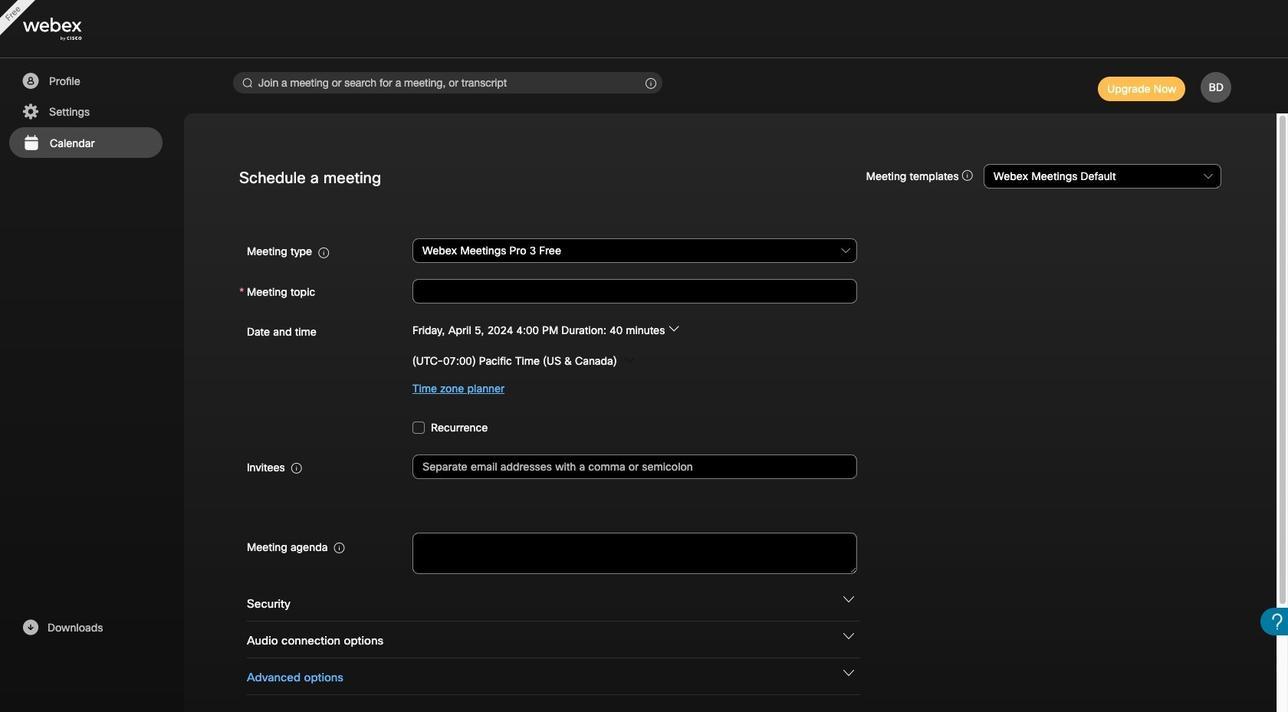 Task type: describe. For each thing, give the bounding box(es) containing it.
cisco webex image
[[23, 18, 115, 41]]

2 ng down image from the top
[[844, 668, 854, 679]]

1 vertical spatial arrow image
[[624, 355, 635, 365]]

Invitees text field
[[413, 454, 857, 479]]

mds people circle_filled image
[[21, 72, 40, 90]]

Join a meeting or search for a meeting, or transcript text field
[[233, 72, 663, 94]]

1 horizontal spatial arrow image
[[668, 323, 679, 334]]

mds settings_filled image
[[21, 103, 40, 121]]

mds content download_filled image
[[21, 619, 40, 637]]

mds meetings_filled image
[[21, 134, 41, 153]]



Task type: locate. For each thing, give the bounding box(es) containing it.
0 vertical spatial ng down image
[[844, 594, 854, 605]]

None text field
[[413, 533, 857, 574]]

ng down image down ng down icon
[[844, 668, 854, 679]]

0 vertical spatial arrow image
[[668, 323, 679, 334]]

ng down image up ng down icon
[[844, 594, 854, 605]]

banner
[[0, 0, 1288, 58]]

None text field
[[413, 279, 857, 303]]

None field
[[413, 237, 858, 265]]

arrow image
[[668, 323, 679, 334], [624, 355, 635, 365]]

ng down image
[[844, 594, 854, 605], [844, 668, 854, 679]]

0 horizontal spatial arrow image
[[624, 355, 635, 365]]

1 ng down image from the top
[[844, 594, 854, 605]]

ng down image
[[844, 631, 854, 642]]

1 vertical spatial ng down image
[[844, 668, 854, 679]]

group
[[239, 317, 1222, 402]]



Task type: vqa. For each thing, say whether or not it's contained in the screenshot.
the topmost "group"
no



